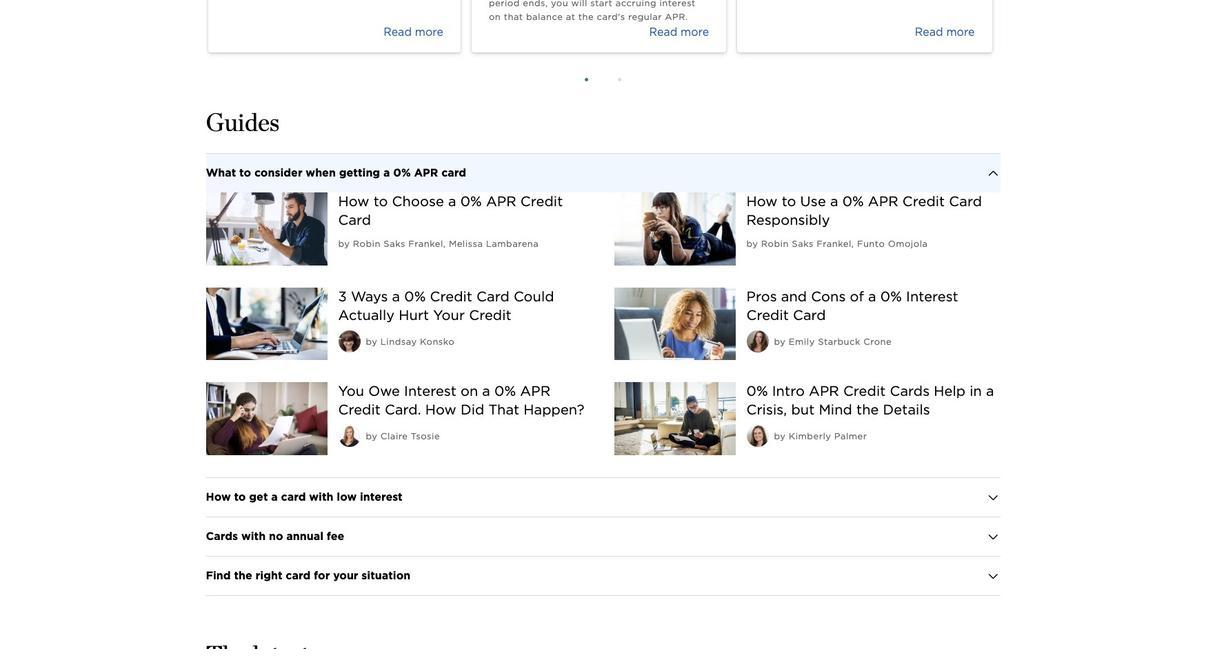 Task type: describe. For each thing, give the bounding box(es) containing it.
kimberly palmer's profile picture image
[[747, 425, 769, 447]]

consider
[[254, 166, 303, 179]]

to for consider
[[239, 166, 251, 179]]

saks for use
[[792, 239, 814, 249]]

1 read more link from the left
[[208, 0, 461, 52]]

apr inside dropdown button
[[414, 166, 438, 179]]

claire tsosie link
[[381, 431, 440, 442]]

0% inside 3 ways a 0% credit card could actually hurt your credit
[[405, 288, 426, 305]]

by down 'responsibly'
[[747, 239, 758, 249]]

card.
[[385, 402, 421, 418]]

3 ways a 0% credit card could actually hurt your credit link
[[338, 288, 554, 323]]

2 more from the left
[[681, 26, 709, 39]]

palmer
[[835, 431, 868, 442]]

starbuck
[[818, 336, 861, 347]]

a inside pros and cons of a 0% interest credit card
[[869, 288, 877, 305]]

2 read more from the left
[[650, 26, 709, 39]]

low
[[337, 490, 357, 504]]

emily starbuck crone link
[[789, 336, 892, 347]]

lindsay
[[381, 336, 417, 347]]

konsko
[[420, 336, 455, 347]]

but
[[792, 402, 815, 418]]

cards with no annual fee
[[206, 530, 345, 543]]

a inside you owe interest on a 0% apr credit card. how did that happen?
[[482, 383, 491, 400]]

to for use
[[782, 193, 796, 210]]

0% intro apr credit cards can help, but mind these pitfalls image
[[614, 382, 736, 455]]

, for use
[[852, 239, 854, 249]]

2 read more link from the left
[[472, 0, 727, 52]]

by lindsay konsko
[[366, 336, 455, 347]]

responsibly
[[747, 212, 830, 228]]

0% inside pros and cons of a 0% interest credit card
[[881, 288, 902, 305]]

actually
[[338, 307, 395, 323]]

interest inside you owe interest on a 0% apr credit card. how did that happen?
[[404, 383, 457, 400]]

could
[[514, 288, 554, 305]]

saks for choose
[[384, 239, 406, 249]]

in
[[970, 383, 982, 400]]

by emily starbuck crone
[[774, 336, 892, 347]]

cons
[[811, 288, 846, 305]]

find
[[206, 569, 231, 582]]

with inside cards with no annual fee dropdown button
[[241, 530, 266, 543]]

what to consider when getting a 0% apr card button
[[206, 154, 1001, 192]]

and
[[781, 288, 807, 305]]

by for 0%
[[774, 431, 786, 442]]

fee
[[327, 530, 345, 543]]

0 vertical spatial card
[[442, 166, 466, 179]]

card inside pros and cons of a 0% interest credit card
[[793, 307, 826, 323]]

credit inside you owe interest on a 0% apr credit card. how did that happen?
[[338, 402, 381, 418]]

of
[[850, 288, 864, 305]]

by robin saks frankel , melissa lambarena
[[338, 239, 539, 249]]

pros
[[747, 288, 777, 305]]

claire tsosie's profile picture image
[[338, 425, 360, 447]]

how to choose a 0% apr credit card
[[338, 193, 563, 228]]

owe
[[369, 383, 400, 400]]

you owe interest on a 0% apr credit card. how did that happen? link
[[338, 383, 585, 418]]

how to use a 0% apr credit card responsibly link
[[747, 193, 982, 228]]

3 more from the left
[[947, 26, 975, 39]]

robin for how to choose a 0% apr credit card
[[353, 239, 381, 249]]

cards with no annual fee button
[[206, 517, 1001, 556]]

use
[[801, 193, 826, 210]]

a inside how to choose a 0% apr credit card
[[448, 193, 456, 210]]

by for 3
[[366, 336, 378, 347]]

3 read more from the left
[[915, 26, 975, 39]]

1 vertical spatial card
[[281, 490, 306, 504]]

3 read more link from the left
[[738, 0, 992, 52]]

right
[[256, 569, 283, 582]]

1 read more from the left
[[384, 26, 444, 39]]

how for how to use a 0% apr credit card responsibly
[[747, 193, 778, 210]]

apr inside how to choose a 0% apr credit card
[[486, 193, 517, 210]]

choose
[[392, 193, 444, 210]]

how to choose a 0% apr credit card link
[[338, 193, 563, 228]]

your
[[333, 569, 358, 582]]

ways
[[351, 288, 388, 305]]

0% inside how to use a 0% apr credit card responsibly
[[843, 193, 864, 210]]

interest
[[360, 490, 403, 504]]

apr inside you owe interest on a 0% apr credit card. how did that happen?
[[520, 383, 551, 400]]

funto omojola link
[[857, 239, 928, 249]]

what
[[206, 166, 236, 179]]

to for get
[[234, 490, 246, 504]]

your
[[433, 307, 465, 323]]

hurt
[[399, 307, 429, 323]]

crone
[[864, 336, 892, 347]]

emily starbuck crone's profile picture image
[[747, 330, 769, 352]]

for
[[314, 569, 330, 582]]

find the right card for your situation
[[206, 569, 411, 582]]

intro
[[772, 383, 805, 400]]

find the right card for your situation button
[[206, 557, 1001, 595]]

kimberly
[[789, 431, 832, 442]]



Task type: vqa. For each thing, say whether or not it's contained in the screenshot.
by for 3
yes



Task type: locate. For each thing, give the bounding box(es) containing it.
2 frankel from the left
[[817, 239, 852, 249]]

emily
[[789, 336, 815, 347]]

0 horizontal spatial interest
[[404, 383, 457, 400]]

kimberly palmer link
[[789, 431, 868, 442]]

by for pros
[[774, 336, 786, 347]]

credit up omojola
[[903, 193, 945, 210]]

frankel for choose
[[409, 239, 443, 249]]

no
[[269, 530, 283, 543]]

to up 'responsibly'
[[782, 193, 796, 210]]

how inside how to use a 0% apr credit card responsibly
[[747, 193, 778, 210]]

how to get a card with low interest
[[206, 490, 403, 504]]

interest down omojola
[[906, 288, 959, 305]]

with left the no
[[241, 530, 266, 543]]

by for you
[[366, 431, 378, 442]]

0 horizontal spatial frankel
[[409, 239, 443, 249]]

pros and cons of a 0% interest credit card link
[[747, 288, 959, 323]]

apr inside how to use a 0% apr credit card responsibly
[[868, 193, 899, 210]]

lindsay konsko link
[[381, 336, 455, 347]]

did
[[461, 402, 485, 418]]

1 robin from the left
[[353, 239, 381, 249]]

to inside how to use a 0% apr credit card responsibly
[[782, 193, 796, 210]]

how inside you owe interest on a 0% apr credit card. how did that happen?
[[425, 402, 457, 418]]

what to consider when getting a 0% apr card
[[206, 166, 466, 179]]

0 horizontal spatial saks
[[384, 239, 406, 249]]

0% right use
[[843, 193, 864, 210]]

cards
[[890, 383, 930, 400], [206, 530, 238, 543]]

3 read from the left
[[915, 26, 943, 39]]

1 horizontal spatial frankel
[[817, 239, 852, 249]]

2 saks from the left
[[792, 239, 814, 249]]

when
[[306, 166, 336, 179]]

robin saks frankel link for choose
[[353, 239, 443, 249]]

2 read from the left
[[650, 26, 678, 39]]

to
[[239, 166, 251, 179], [374, 193, 388, 210], [782, 193, 796, 210], [234, 490, 246, 504]]

robin saks frankel link for use
[[761, 239, 852, 249]]

claire
[[381, 431, 408, 442]]

mind
[[819, 402, 853, 418]]

1 vertical spatial the
[[234, 569, 252, 582]]

credit
[[521, 193, 563, 210], [903, 193, 945, 210], [430, 288, 473, 305], [469, 307, 512, 323], [747, 307, 789, 323], [844, 383, 886, 400], [338, 402, 381, 418]]

credit inside pros and cons of a 0% interest credit card
[[747, 307, 789, 323]]

how down getting
[[338, 193, 369, 210]]

0 horizontal spatial ,
[[443, 239, 446, 249]]

annual
[[287, 530, 324, 543]]

2 horizontal spatial read
[[915, 26, 943, 39]]

cards up find
[[206, 530, 238, 543]]

details
[[883, 402, 930, 418]]

2 robin saks frankel link from the left
[[761, 239, 852, 249]]

1 horizontal spatial the
[[857, 402, 879, 418]]

how up 'responsibly'
[[747, 193, 778, 210]]

0% inside you owe interest on a 0% apr credit card. how did that happen?
[[495, 383, 516, 400]]

1 vertical spatial interest
[[404, 383, 457, 400]]

how inside how to choose a 0% apr credit card
[[338, 193, 369, 210]]

card
[[442, 166, 466, 179], [281, 490, 306, 504], [286, 569, 311, 582]]

credit inside 0% intro apr credit cards help in a crisis, but mind the details
[[844, 383, 886, 400]]

2 robin from the left
[[761, 239, 789, 249]]

credit up mind
[[844, 383, 886, 400]]

a right in at bottom right
[[987, 383, 995, 400]]

apr up funto omojola link
[[868, 193, 899, 210]]

with
[[309, 490, 334, 504], [241, 530, 266, 543]]

a right use
[[831, 193, 839, 210]]

robin for how to use a 0% apr credit card responsibly
[[761, 239, 789, 249]]

credit up lambarena on the left of the page
[[521, 193, 563, 210]]

3 ways a 0% credit card could actually hurt your credit
[[338, 288, 554, 323]]

the up "palmer"
[[857, 402, 879, 418]]

2 vertical spatial card
[[286, 569, 311, 582]]

0% inside dropdown button
[[393, 166, 411, 179]]

1 read from the left
[[384, 26, 412, 39]]

0 vertical spatial with
[[309, 490, 334, 504]]

0 horizontal spatial more
[[415, 26, 444, 39]]

read
[[384, 26, 412, 39], [650, 26, 678, 39], [915, 26, 943, 39]]

1 horizontal spatial read more
[[650, 26, 709, 39]]

, for choose
[[443, 239, 446, 249]]

that
[[489, 402, 520, 418]]

read more link
[[208, 0, 461, 52], [472, 0, 727, 52], [738, 0, 992, 52]]

0%
[[393, 166, 411, 179], [461, 193, 482, 210], [843, 193, 864, 210], [405, 288, 426, 305], [881, 288, 902, 305], [495, 383, 516, 400], [747, 383, 768, 400]]

funto
[[857, 239, 885, 249]]

0% right the of
[[881, 288, 902, 305]]

2 horizontal spatial read more
[[915, 26, 975, 39]]

credit right your
[[469, 307, 512, 323]]

0% up the choose
[[393, 166, 411, 179]]

robin down 'responsibly'
[[761, 239, 789, 249]]

by robin saks frankel , funto omojola
[[747, 239, 928, 249]]

to inside how to choose a 0% apr credit card
[[374, 193, 388, 210]]

cards up the details
[[890, 383, 930, 400]]

by claire tsosie
[[366, 431, 440, 442]]

0 horizontal spatial read
[[384, 26, 412, 39]]

1 horizontal spatial more
[[681, 26, 709, 39]]

more
[[415, 26, 444, 39], [681, 26, 709, 39], [947, 26, 975, 39]]

to down getting
[[374, 193, 388, 210]]

2 horizontal spatial read more link
[[738, 0, 992, 52]]

cards inside 0% intro apr credit cards help in a crisis, but mind the details
[[890, 383, 930, 400]]

apr up happen?
[[520, 383, 551, 400]]

a up hurt
[[392, 288, 400, 305]]

, left funto
[[852, 239, 854, 249]]

1 horizontal spatial ,
[[852, 239, 854, 249]]

pros and cons of a 0% interest credit card
[[747, 288, 959, 323]]

by kimberly palmer
[[774, 431, 868, 442]]

0 horizontal spatial read more link
[[208, 0, 461, 52]]

how up the tsosie
[[425, 402, 457, 418]]

saks down 'responsibly'
[[792, 239, 814, 249]]

0 horizontal spatial cards
[[206, 530, 238, 543]]

robin saks frankel link down 'responsibly'
[[761, 239, 852, 249]]

by
[[338, 239, 350, 249], [747, 239, 758, 249], [366, 336, 378, 347], [774, 336, 786, 347], [366, 431, 378, 442], [774, 431, 786, 442]]

0% up that
[[495, 383, 516, 400]]

melissa
[[449, 239, 483, 249]]

card left for
[[286, 569, 311, 582]]

by right kimberly palmer's profile picture
[[774, 431, 786, 442]]

1 more from the left
[[415, 26, 444, 39]]

0 horizontal spatial read more
[[384, 26, 444, 39]]

robin up "ways"
[[353, 239, 381, 249]]

get
[[249, 490, 268, 504]]

interest
[[906, 288, 959, 305], [404, 383, 457, 400]]

0 horizontal spatial with
[[241, 530, 266, 543]]

card inside how to use a 0% apr credit card responsibly
[[949, 193, 982, 210]]

1 horizontal spatial read
[[650, 26, 678, 39]]

credit inside how to use a 0% apr credit card responsibly
[[903, 193, 945, 210]]

1 horizontal spatial robin
[[761, 239, 789, 249]]

melissa lambarena link
[[449, 239, 539, 249]]

apr up "melissa lambarena" link
[[486, 193, 517, 210]]

by right the lindsay konsko's profile picture
[[366, 336, 378, 347]]

1 horizontal spatial robin saks frankel link
[[761, 239, 852, 249]]

0 vertical spatial cards
[[890, 383, 930, 400]]

the inside find the right card for your situation dropdown button
[[234, 569, 252, 582]]

frankel left funto
[[817, 239, 852, 249]]

a right the of
[[869, 288, 877, 305]]

a right 'get'
[[271, 490, 278, 504]]

1 vertical spatial with
[[241, 530, 266, 543]]

to left 'get'
[[234, 490, 246, 504]]

interest inside pros and cons of a 0% interest credit card
[[906, 288, 959, 305]]

a right getting
[[384, 166, 390, 179]]

omojola
[[888, 239, 928, 249]]

0% intro apr credit cards help in a crisis, but mind the details link
[[747, 383, 995, 418]]

how to use a 0% apr credit card responsibly
[[747, 193, 982, 228]]

0% up hurt
[[405, 288, 426, 305]]

help
[[934, 383, 966, 400]]

card up how to choose a 0% apr credit card on the left
[[442, 166, 466, 179]]

to for choose
[[374, 193, 388, 210]]

read more
[[384, 26, 444, 39], [650, 26, 709, 39], [915, 26, 975, 39]]

credit inside how to choose a 0% apr credit card
[[521, 193, 563, 210]]

with inside the how to get a card with low interest dropdown button
[[309, 490, 334, 504]]

0% intro apr credit cards help in a crisis, but mind the details
[[747, 383, 995, 418]]

how
[[338, 193, 369, 210], [747, 193, 778, 210], [425, 402, 457, 418], [206, 490, 231, 504]]

guides
[[206, 107, 280, 137]]

1 saks from the left
[[384, 239, 406, 249]]

2 , from the left
[[852, 239, 854, 249]]

the inside 0% intro apr credit cards help in a crisis, but mind the details
[[857, 402, 879, 418]]

happen?
[[524, 402, 585, 418]]

0 horizontal spatial robin
[[353, 239, 381, 249]]

saks down the choose
[[384, 239, 406, 249]]

with left low
[[309, 490, 334, 504]]

how inside dropdown button
[[206, 490, 231, 504]]

0% interest credit card image
[[614, 287, 736, 360]]

getting
[[339, 166, 380, 179]]

lindsay konsko's profile picture image
[[338, 330, 360, 352]]

crisis,
[[747, 402, 787, 418]]

3
[[338, 288, 347, 305]]

0% inside 0% intro apr credit cards help in a crisis, but mind the details
[[747, 383, 768, 400]]

a
[[384, 166, 390, 179], [448, 193, 456, 210], [831, 193, 839, 210], [392, 288, 400, 305], [869, 288, 877, 305], [482, 383, 491, 400], [987, 383, 995, 400], [271, 490, 278, 504]]

0% up crisis,
[[747, 383, 768, 400]]

credit up your
[[430, 288, 473, 305]]

3 ways a 0% credit card could actually hurt your credit image
[[206, 287, 327, 360]]

0 vertical spatial the
[[857, 402, 879, 418]]

2 horizontal spatial more
[[947, 26, 975, 39]]

0 vertical spatial interest
[[906, 288, 959, 305]]

lambarena
[[486, 239, 539, 249]]

apr up mind
[[809, 383, 839, 400]]

1 horizontal spatial with
[[309, 490, 334, 504]]

credit down you
[[338, 402, 381, 418]]

to right what
[[239, 166, 251, 179]]

how for how to get a card with low interest
[[206, 490, 231, 504]]

card
[[949, 193, 982, 210], [338, 212, 371, 228], [477, 288, 510, 305], [793, 307, 826, 323]]

1 horizontal spatial interest
[[906, 288, 959, 305]]

frankel left melissa
[[409, 239, 443, 249]]

apr
[[414, 166, 438, 179], [486, 193, 517, 210], [868, 193, 899, 210], [520, 383, 551, 400], [809, 383, 839, 400]]

by right claire tsosie's profile picture
[[366, 431, 378, 442]]

situation
[[362, 569, 411, 582]]

apr inside 0% intro apr credit cards help in a crisis, but mind the details
[[809, 383, 839, 400]]

the
[[857, 402, 879, 418], [234, 569, 252, 582]]

1 horizontal spatial read more link
[[472, 0, 727, 52]]

a inside how to use a 0% apr credit card responsibly
[[831, 193, 839, 210]]

1 frankel from the left
[[409, 239, 443, 249]]

a inside 3 ways a 0% credit card could actually hurt your credit
[[392, 288, 400, 305]]

0% up melissa
[[461, 193, 482, 210]]

interest up card.
[[404, 383, 457, 400]]

saks
[[384, 239, 406, 249], [792, 239, 814, 249]]

a right on on the bottom
[[482, 383, 491, 400]]

a inside 0% intro apr credit cards help in a crisis, but mind the details
[[987, 383, 995, 400]]

card inside 3 ways a 0% credit card could actually hurt your credit
[[477, 288, 510, 305]]

0 horizontal spatial the
[[234, 569, 252, 582]]

tsosie
[[411, 431, 440, 442]]

1 horizontal spatial cards
[[890, 383, 930, 400]]

by up 3
[[338, 239, 350, 249]]

credit down "pros"
[[747, 307, 789, 323]]

1 horizontal spatial saks
[[792, 239, 814, 249]]

you
[[338, 383, 364, 400]]

by left emily
[[774, 336, 786, 347]]

, left melissa
[[443, 239, 446, 249]]

you owe interest on a 0% apr credit card. how did that happen?
[[338, 383, 585, 418]]

1 vertical spatial cards
[[206, 530, 238, 543]]

0 horizontal spatial robin saks frankel link
[[353, 239, 443, 249]]

how for how to choose a 0% apr credit card
[[338, 193, 369, 210]]

0% inside how to choose a 0% apr credit card
[[461, 193, 482, 210]]

card inside how to choose a 0% apr credit card
[[338, 212, 371, 228]]

frankel for use
[[817, 239, 852, 249]]

the right find
[[234, 569, 252, 582]]

a right the choose
[[448, 193, 456, 210]]

card right 'get'
[[281, 490, 306, 504]]

how to get a card with low interest button
[[206, 478, 1001, 517]]

cards inside dropdown button
[[206, 530, 238, 543]]

apr up the choose
[[414, 166, 438, 179]]

how left 'get'
[[206, 490, 231, 504]]

robin saks frankel link down the choose
[[353, 239, 443, 249]]

1 , from the left
[[443, 239, 446, 249]]

1 robin saks frankel link from the left
[[353, 239, 443, 249]]

on
[[461, 383, 478, 400]]



